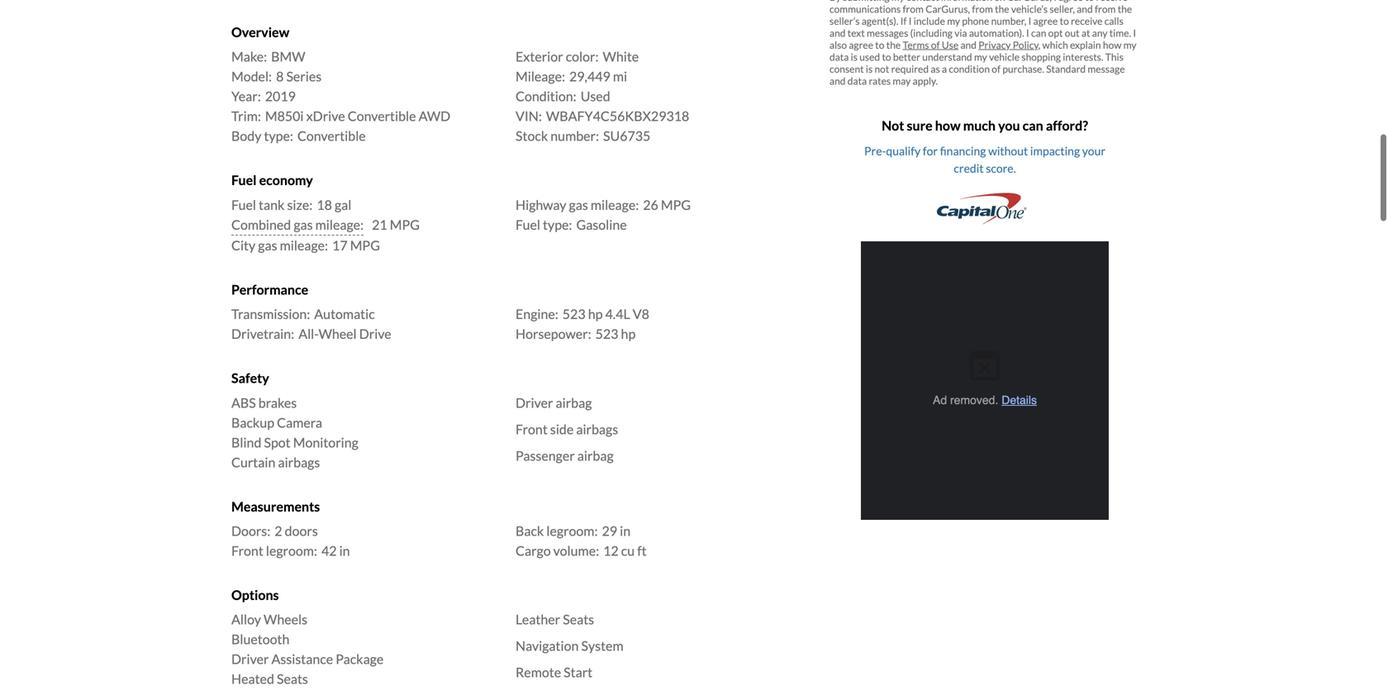 Task type: vqa. For each thing, say whether or not it's contained in the screenshot.
the topmost Get
no



Task type: locate. For each thing, give the bounding box(es) containing it.
how down calls
[[1103, 39, 1122, 51]]

1 vertical spatial airbags
[[278, 454, 320, 470]]

front inside doors: 2 doors front legroom: 42 in
[[231, 543, 263, 559]]

1 vertical spatial driver
[[231, 651, 269, 667]]

0 vertical spatial airbag
[[556, 394, 592, 411]]

my left vehicle
[[974, 51, 987, 63]]

1 vertical spatial of
[[992, 63, 1001, 75]]

standard
[[1046, 63, 1086, 75]]

privacy policy link
[[979, 39, 1039, 51]]

the left terms
[[887, 39, 901, 51]]

1 horizontal spatial is
[[866, 63, 873, 75]]

1 horizontal spatial agree
[[1034, 15, 1058, 27]]

trim:
[[231, 108, 261, 124]]

navigation system
[[516, 638, 624, 654]]

airbags right side
[[576, 421, 618, 437]]

1 horizontal spatial 523
[[596, 326, 619, 342]]

receive up calls
[[1096, 0, 1128, 3]]

from
[[903, 3, 924, 15], [972, 3, 993, 15], [1095, 3, 1116, 15]]

1 horizontal spatial in
[[620, 523, 631, 539]]

1 horizontal spatial front
[[516, 421, 548, 437]]

0 vertical spatial hp
[[588, 306, 603, 322]]

i right number,
[[1029, 15, 1032, 27]]

model:
[[231, 68, 272, 84]]

used
[[581, 88, 610, 104]]

0 vertical spatial gas
[[569, 197, 588, 213]]

doors: 2 doors front legroom: 42 in
[[231, 523, 350, 559]]

2019
[[265, 88, 296, 104]]

and right seller,
[[1077, 3, 1093, 15]]

passenger
[[516, 447, 575, 463]]

type:
[[264, 128, 293, 144], [543, 216, 572, 233]]

1 vertical spatial type:
[[543, 216, 572, 233]]

1 horizontal spatial seats
[[563, 611, 594, 627]]

automation).
[[969, 27, 1025, 39]]

1 vertical spatial in
[[339, 543, 350, 559]]

1 vertical spatial can
[[1023, 117, 1044, 134]]

of left the use
[[931, 39, 940, 51]]

hp left 4.4l
[[588, 306, 603, 322]]

mpg
[[661, 197, 691, 213], [390, 216, 420, 233], [350, 237, 380, 253]]

and right the use
[[961, 39, 977, 51]]

measurements
[[231, 498, 320, 514]]

type: down m850i
[[264, 128, 293, 144]]

and left 'text'
[[830, 27, 846, 39]]

cargurus, up number,
[[1007, 0, 1052, 3]]

any
[[1092, 27, 1108, 39]]

mileage: up gasoline
[[591, 197, 639, 213]]

gasoline
[[576, 216, 627, 233]]

0 vertical spatial front
[[516, 421, 548, 437]]

0 horizontal spatial driver
[[231, 651, 269, 667]]

1 from from the left
[[903, 3, 924, 15]]

can left opt
[[1031, 27, 1047, 39]]

2 vertical spatial gas
[[258, 237, 277, 253]]

and inside , which explain how my data is used to better understand my vehicle shopping interests. this consent is not required as a condition of purchase. standard message and data rates may apply.
[[830, 75, 846, 87]]

,
[[1039, 39, 1041, 51]]

1 vertical spatial fuel
[[231, 197, 256, 213]]

agree right also
[[849, 39, 874, 51]]

0 horizontal spatial the
[[887, 39, 901, 51]]

gas
[[569, 197, 588, 213], [294, 216, 313, 233], [258, 237, 277, 253]]

1 vertical spatial convertible
[[297, 128, 366, 144]]

fuel for fuel economy
[[231, 172, 257, 188]]

1 horizontal spatial gas
[[294, 216, 313, 233]]

2 horizontal spatial from
[[1095, 3, 1116, 15]]

2 vertical spatial fuel
[[516, 216, 540, 233]]

fuel inside highway gas mileage: 26 mpg fuel type: gasoline
[[516, 216, 540, 233]]

convertible
[[348, 108, 416, 124], [297, 128, 366, 144]]

not
[[882, 117, 905, 134]]

0 horizontal spatial how
[[935, 117, 961, 134]]

0 vertical spatial mileage:
[[591, 197, 639, 213]]

in
[[620, 523, 631, 539], [339, 543, 350, 559]]

1 horizontal spatial of
[[992, 63, 1001, 75]]

1 vertical spatial seats
[[277, 671, 308, 687]]

driver inside alloy wheels bluetooth driver assistance package heated seats
[[231, 651, 269, 667]]

to right seller,
[[1085, 0, 1094, 3]]

gas down size:
[[294, 216, 313, 233]]

in right 42
[[339, 543, 350, 559]]

i
[[1054, 0, 1057, 3], [909, 15, 912, 27], [1029, 15, 1032, 27], [1026, 27, 1030, 39], [1133, 27, 1136, 39]]

fuel up combined
[[231, 197, 256, 213]]

convertible down xdrive
[[297, 128, 366, 144]]

hp
[[588, 306, 603, 322], [621, 326, 636, 342]]

fuel inside fuel tank size: 18 gal combined gas mileage: 21 mpg city gas mileage: 17 mpg
[[231, 197, 256, 213]]

3 from from the left
[[1095, 3, 1116, 15]]

0 horizontal spatial from
[[903, 3, 924, 15]]

understand
[[923, 51, 972, 63]]

in right 29
[[620, 523, 631, 539]]

2 horizontal spatial mpg
[[661, 197, 691, 213]]

convertible left awd
[[348, 108, 416, 124]]

0 horizontal spatial front
[[231, 543, 263, 559]]

1 horizontal spatial legroom:
[[547, 523, 598, 539]]

is left not
[[866, 63, 873, 75]]

2 horizontal spatial agree
[[1059, 0, 1083, 3]]

from up (including
[[903, 3, 924, 15]]

legroom: inside back legroom: 29 in cargo volume: 12 cu ft
[[547, 523, 598, 539]]

2 horizontal spatial gas
[[569, 197, 588, 213]]

0 vertical spatial legroom:
[[547, 523, 598, 539]]

0 vertical spatial mpg
[[661, 197, 691, 213]]

passenger airbag
[[516, 447, 614, 463]]

pre-qualify for financing without impacting your credit score.
[[864, 144, 1106, 175]]

opt
[[1049, 27, 1063, 39]]

seats up navigation system
[[563, 611, 594, 627]]

message
[[1088, 63, 1125, 75]]

front down doors: at the left of page
[[231, 543, 263, 559]]

0 horizontal spatial gas
[[258, 237, 277, 253]]

better
[[893, 51, 921, 63]]

legroom: down doors
[[266, 543, 317, 559]]

type: down highway at the top left of the page
[[543, 216, 572, 233]]

receive up explain
[[1071, 15, 1103, 27]]

airbag up front side airbags
[[556, 394, 592, 411]]

condition:
[[516, 88, 577, 104]]

1 horizontal spatial airbags
[[576, 421, 618, 437]]

1 horizontal spatial cargurus,
[[1007, 0, 1052, 3]]

at
[[1082, 27, 1090, 39]]

the up automation).
[[995, 3, 1010, 15]]

0 vertical spatial can
[[1031, 27, 1047, 39]]

0 horizontal spatial airbags
[[278, 454, 320, 470]]

phone
[[962, 15, 989, 27]]

cargo
[[516, 543, 551, 559]]

1 vertical spatial mpg
[[390, 216, 420, 233]]

mileage: left 17
[[280, 237, 328, 253]]

agree up ,
[[1034, 15, 1058, 27]]

front up passenger
[[516, 421, 548, 437]]

for
[[923, 144, 938, 158]]

consent
[[830, 63, 864, 75]]

my
[[892, 0, 905, 3], [947, 15, 960, 27], [1124, 39, 1137, 51], [974, 51, 987, 63]]

include
[[914, 15, 945, 27]]

mpg right 17
[[350, 237, 380, 253]]

data left rates
[[848, 75, 867, 87]]

1 vertical spatial hp
[[621, 326, 636, 342]]

2 vertical spatial agree
[[849, 39, 874, 51]]

1 horizontal spatial hp
[[621, 326, 636, 342]]

0 vertical spatial agree
[[1059, 0, 1083, 3]]

0 vertical spatial in
[[620, 523, 631, 539]]

economy
[[259, 172, 313, 188]]

0 horizontal spatial is
[[851, 51, 858, 63]]

legroom: up volume:
[[547, 523, 598, 539]]

m850i
[[265, 108, 304, 124]]

can right you
[[1023, 117, 1044, 134]]

to right used
[[882, 51, 891, 63]]

0 vertical spatial driver
[[516, 394, 553, 411]]

523 down 4.4l
[[596, 326, 619, 342]]

gas down combined
[[258, 237, 277, 253]]

1 vertical spatial receive
[[1071, 15, 1103, 27]]

1 vertical spatial 523
[[596, 326, 619, 342]]

1 vertical spatial legroom:
[[266, 543, 317, 559]]

afford?
[[1046, 117, 1088, 134]]

back legroom: 29 in cargo volume: 12 cu ft
[[516, 523, 647, 559]]

0 vertical spatial of
[[931, 39, 940, 51]]

can
[[1031, 27, 1047, 39], [1023, 117, 1044, 134]]

driver up side
[[516, 394, 553, 411]]

year:
[[231, 88, 261, 104]]

as
[[931, 63, 940, 75]]

alloy
[[231, 611, 261, 627]]

to
[[1085, 0, 1094, 3], [1060, 15, 1069, 27], [875, 39, 885, 51], [882, 51, 891, 63]]

of down privacy on the top right of the page
[[992, 63, 1001, 75]]

42
[[321, 543, 337, 559]]

how right sure
[[935, 117, 961, 134]]

hp down 4.4l
[[621, 326, 636, 342]]

1 vertical spatial gas
[[294, 216, 313, 233]]

2 vertical spatial mileage:
[[280, 237, 328, 253]]

0 horizontal spatial legroom:
[[266, 543, 317, 559]]

0 vertical spatial type:
[[264, 128, 293, 144]]

1 horizontal spatial the
[[995, 3, 1010, 15]]

1 vertical spatial how
[[935, 117, 961, 134]]

0 vertical spatial 523
[[563, 306, 586, 322]]

i right vehicle's
[[1054, 0, 1057, 3]]

legroom:
[[547, 523, 598, 539], [266, 543, 317, 559]]

ft
[[637, 543, 647, 559]]

on
[[995, 0, 1006, 3]]

driver up heated
[[231, 651, 269, 667]]

mileage: down gal
[[315, 216, 364, 233]]

is
[[851, 51, 858, 63], [866, 63, 873, 75]]

0 horizontal spatial in
[[339, 543, 350, 559]]

0 vertical spatial how
[[1103, 39, 1122, 51]]

combined
[[231, 216, 291, 233]]

brakes
[[259, 394, 297, 411]]

mpg right 26
[[661, 197, 691, 213]]

data
[[830, 51, 849, 63], [848, 75, 867, 87]]

impacting
[[1031, 144, 1080, 158]]

1 horizontal spatial how
[[1103, 39, 1122, 51]]

my up the if
[[892, 0, 905, 3]]

driver
[[516, 394, 553, 411], [231, 651, 269, 667]]

advertisement region
[[861, 241, 1109, 520]]

1 horizontal spatial from
[[972, 3, 993, 15]]

can inside by submitting my contact information on cargurus, i agree to receive communications from cargurus, from the vehicle's seller, and from the seller's agent(s). if i include my phone number, i agree to receive calls and text messages (including via automation). i can opt out at any time. i also agree to the
[[1031, 27, 1047, 39]]

by
[[830, 0, 841, 3]]

su6735
[[603, 128, 651, 144]]

mpg right '21' at the top left
[[390, 216, 420, 233]]

0 horizontal spatial type:
[[264, 128, 293, 144]]

1 vertical spatial airbag
[[577, 447, 614, 463]]

the up time.
[[1118, 3, 1132, 15]]

523 up horsepower: at top left
[[563, 306, 586, 322]]

airbags down spot
[[278, 454, 320, 470]]

agree up out at the top right of page
[[1059, 0, 1083, 3]]

data down 'text'
[[830, 51, 849, 63]]

0 vertical spatial seats
[[563, 611, 594, 627]]

seller,
[[1050, 3, 1075, 15]]

airbag down front side airbags
[[577, 447, 614, 463]]

receive
[[1096, 0, 1128, 3], [1071, 15, 1103, 27]]

1 horizontal spatial type:
[[543, 216, 572, 233]]

seats down assistance
[[277, 671, 308, 687]]

highway
[[516, 197, 566, 213]]

to down the 'agent(s).'
[[875, 39, 885, 51]]

1 horizontal spatial driver
[[516, 394, 553, 411]]

via
[[955, 27, 967, 39]]

fuel down highway at the top left of the page
[[516, 216, 540, 233]]

overview
[[231, 24, 289, 40]]

from up any
[[1095, 3, 1116, 15]]

and down also
[[830, 75, 846, 87]]

used
[[860, 51, 880, 63]]

1 horizontal spatial mpg
[[390, 216, 420, 233]]

mileage:
[[516, 68, 565, 84]]

from left on on the right top of the page
[[972, 3, 993, 15]]

explain
[[1070, 39, 1101, 51]]

of
[[931, 39, 940, 51], [992, 63, 1001, 75]]

21
[[372, 216, 387, 233]]

financing
[[940, 144, 986, 158]]

cargurus, up via
[[926, 3, 970, 15]]

exterior color: white mileage: 29,449 mi condition: used vin: wbafy4c56kbx29318 stock number: su6735
[[516, 49, 690, 144]]

1 vertical spatial front
[[231, 543, 263, 559]]

my left 'phone'
[[947, 15, 960, 27]]

1 vertical spatial data
[[848, 75, 867, 87]]

is left used
[[851, 51, 858, 63]]

0 horizontal spatial mpg
[[350, 237, 380, 253]]

how inside , which explain how my data is used to better understand my vehicle shopping interests. this consent is not required as a condition of purchase. standard message and data rates may apply.
[[1103, 39, 1122, 51]]

fuel left economy
[[231, 172, 257, 188]]

curtain
[[231, 454, 276, 470]]

sure
[[907, 117, 933, 134]]

0 vertical spatial fuel
[[231, 172, 257, 188]]

0 horizontal spatial seats
[[277, 671, 308, 687]]

leather
[[516, 611, 560, 627]]

the
[[995, 3, 1010, 15], [1118, 3, 1132, 15], [887, 39, 901, 51]]

0 horizontal spatial 523
[[563, 306, 586, 322]]

gas up gasoline
[[569, 197, 588, 213]]

by submitting my contact information on cargurus, i agree to receive communications from cargurus, from the vehicle's seller, and from the seller's agent(s). if i include my phone number, i agree to receive calls and text messages (including via automation). i can opt out at any time. i also agree to the
[[830, 0, 1136, 51]]



Task type: describe. For each thing, give the bounding box(es) containing it.
0 horizontal spatial hp
[[588, 306, 603, 322]]

terms of use link
[[903, 39, 959, 51]]

4.4l
[[605, 306, 630, 322]]

driver airbag
[[516, 394, 592, 411]]

of inside , which explain how my data is used to better understand my vehicle shopping interests. this consent is not required as a condition of purchase. standard message and data rates may apply.
[[992, 63, 1001, 75]]

cu
[[621, 543, 635, 559]]

2 from from the left
[[972, 3, 993, 15]]

purchase.
[[1003, 63, 1045, 75]]

submitting
[[843, 0, 890, 3]]

my down calls
[[1124, 39, 1137, 51]]

number:
[[551, 128, 599, 144]]

required
[[891, 63, 929, 75]]

vehicle's
[[1011, 3, 1048, 15]]

0 horizontal spatial of
[[931, 39, 940, 51]]

26
[[643, 197, 659, 213]]

leather seats
[[516, 611, 594, 627]]

1 vertical spatial mileage:
[[315, 216, 364, 233]]

wheel
[[319, 326, 357, 342]]

vehicle
[[989, 51, 1020, 63]]

legroom: inside doors: 2 doors front legroom: 42 in
[[266, 543, 317, 559]]

alloy wheels bluetooth driver assistance package heated seats
[[231, 611, 384, 687]]

seats inside alloy wheels bluetooth driver assistance package heated seats
[[277, 671, 308, 687]]

use
[[942, 39, 959, 51]]

0 vertical spatial airbags
[[576, 421, 618, 437]]

safety
[[231, 370, 269, 386]]

i right the if
[[909, 15, 912, 27]]

mpg inside highway gas mileage: 26 mpg fuel type: gasoline
[[661, 197, 691, 213]]

, which explain how my data is used to better understand my vehicle shopping interests. this consent is not required as a condition of purchase. standard message and data rates may apply.
[[830, 39, 1137, 87]]

heated
[[231, 671, 274, 687]]

your
[[1082, 144, 1106, 158]]

agent(s).
[[862, 15, 899, 27]]

29
[[602, 523, 617, 539]]

out
[[1065, 27, 1080, 39]]

camera
[[277, 414, 322, 430]]

fuel tank size: 18 gal combined gas mileage: 21 mpg city gas mileage: 17 mpg
[[231, 197, 420, 253]]

drive
[[359, 326, 391, 342]]

mileage: inside highway gas mileage: 26 mpg fuel type: gasoline
[[591, 197, 639, 213]]

remote start
[[516, 664, 593, 680]]

airbag for driver airbag
[[556, 394, 592, 411]]

start
[[564, 664, 593, 680]]

in inside doors: 2 doors front legroom: 42 in
[[339, 543, 350, 559]]

policy
[[1013, 39, 1039, 51]]

mi
[[613, 68, 627, 84]]

series
[[286, 68, 322, 84]]

bluetooth
[[231, 631, 290, 647]]

gas inside highway gas mileage: 26 mpg fuel type: gasoline
[[569, 197, 588, 213]]

vin:
[[516, 108, 542, 124]]

condition
[[949, 63, 990, 75]]

airbag for passenger airbag
[[577, 447, 614, 463]]

text
[[848, 27, 865, 39]]

abs brakes backup camera blind spot monitoring curtain airbags
[[231, 394, 359, 470]]

calls
[[1105, 15, 1124, 27]]

shopping
[[1022, 51, 1061, 63]]

assistance
[[271, 651, 333, 667]]

i right time.
[[1133, 27, 1136, 39]]

system
[[581, 638, 624, 654]]

color:
[[566, 49, 599, 65]]

which
[[1043, 39, 1068, 51]]

back
[[516, 523, 544, 539]]

2 vertical spatial mpg
[[350, 237, 380, 253]]

2 horizontal spatial the
[[1118, 3, 1132, 15]]

v8
[[633, 306, 650, 322]]

doors
[[285, 523, 318, 539]]

bmw
[[271, 49, 305, 65]]

front side airbags
[[516, 421, 618, 437]]

tank
[[259, 197, 285, 213]]

stock
[[516, 128, 548, 144]]

in inside back legroom: 29 in cargo volume: 12 cu ft
[[620, 523, 631, 539]]

pre-
[[864, 144, 886, 158]]

xdrive
[[306, 108, 345, 124]]

not
[[875, 63, 890, 75]]

0 vertical spatial receive
[[1096, 0, 1128, 3]]

i left ,
[[1026, 27, 1030, 39]]

wheels
[[264, 611, 307, 627]]

type: inside "make: bmw model: 8 series year: 2019 trim: m850i xdrive convertible awd body type: convertible"
[[264, 128, 293, 144]]

number,
[[991, 15, 1027, 27]]

to left at
[[1060, 15, 1069, 27]]

score.
[[986, 161, 1016, 175]]

may
[[893, 75, 911, 87]]

type: inside highway gas mileage: 26 mpg fuel type: gasoline
[[543, 216, 572, 233]]

0 horizontal spatial agree
[[849, 39, 874, 51]]

fuel for fuel tank size: 18 gal combined gas mileage: 21 mpg city gas mileage: 17 mpg
[[231, 197, 256, 213]]

8
[[276, 68, 284, 84]]

exterior
[[516, 49, 563, 65]]

backup
[[231, 414, 274, 430]]

transmission:
[[231, 306, 310, 322]]

engine:
[[516, 306, 559, 322]]

time.
[[1110, 27, 1131, 39]]

if
[[901, 15, 907, 27]]

doors:
[[231, 523, 270, 539]]

remote
[[516, 664, 561, 680]]

make:
[[231, 49, 267, 65]]

you
[[998, 117, 1020, 134]]

options
[[231, 587, 279, 603]]

all-
[[299, 326, 319, 342]]

body
[[231, 128, 261, 144]]

0 vertical spatial convertible
[[348, 108, 416, 124]]

to inside , which explain how my data is used to better understand my vehicle shopping interests. this consent is not required as a condition of purchase. standard message and data rates may apply.
[[882, 51, 891, 63]]

messages
[[867, 27, 909, 39]]

communications
[[830, 3, 901, 15]]

not sure how much you can afford?
[[882, 117, 1088, 134]]

a
[[942, 63, 947, 75]]

0 horizontal spatial cargurus,
[[926, 3, 970, 15]]

rates
[[869, 75, 891, 87]]

1 vertical spatial agree
[[1034, 15, 1058, 27]]

abs
[[231, 394, 256, 411]]

monitoring
[[293, 434, 359, 450]]

apply.
[[913, 75, 938, 87]]

terms
[[903, 39, 929, 51]]

0 vertical spatial data
[[830, 51, 849, 63]]

2
[[275, 523, 282, 539]]

airbags inside abs brakes backup camera blind spot monitoring curtain airbags
[[278, 454, 320, 470]]

wbafy4c56kbx29318
[[546, 108, 690, 124]]

side
[[550, 421, 574, 437]]

also
[[830, 39, 847, 51]]



